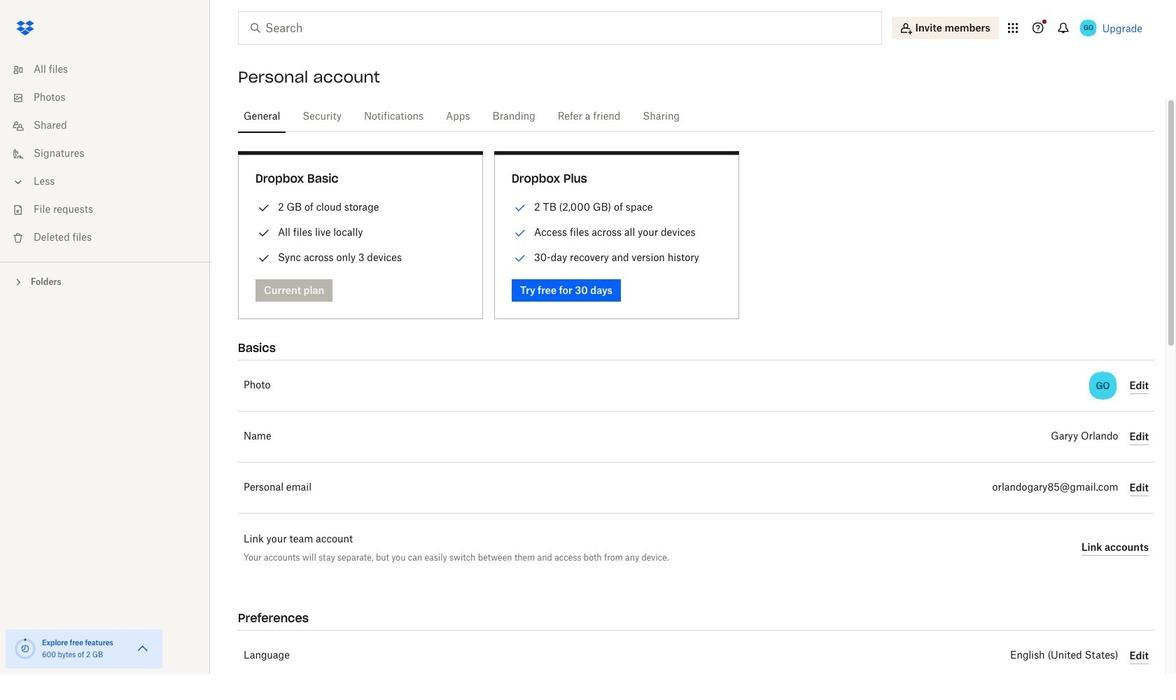 Task type: locate. For each thing, give the bounding box(es) containing it.
list
[[0, 48, 210, 262]]

recommended image
[[512, 200, 529, 216]]

0 vertical spatial recommended image
[[512, 225, 529, 242]]

Search text field
[[265, 20, 853, 36]]

quota usage image
[[14, 638, 36, 661]]

1 vertical spatial recommended image
[[512, 250, 529, 267]]

recommended image
[[512, 225, 529, 242], [512, 250, 529, 267]]

tab list
[[238, 98, 1155, 134]]



Task type: vqa. For each thing, say whether or not it's contained in the screenshot.
Dropbox image
yes



Task type: describe. For each thing, give the bounding box(es) containing it.
dropbox image
[[11, 14, 39, 42]]

2 recommended image from the top
[[512, 250, 529, 267]]

less image
[[11, 175, 25, 189]]

quota usage progress bar
[[14, 638, 36, 661]]

1 recommended image from the top
[[512, 225, 529, 242]]



